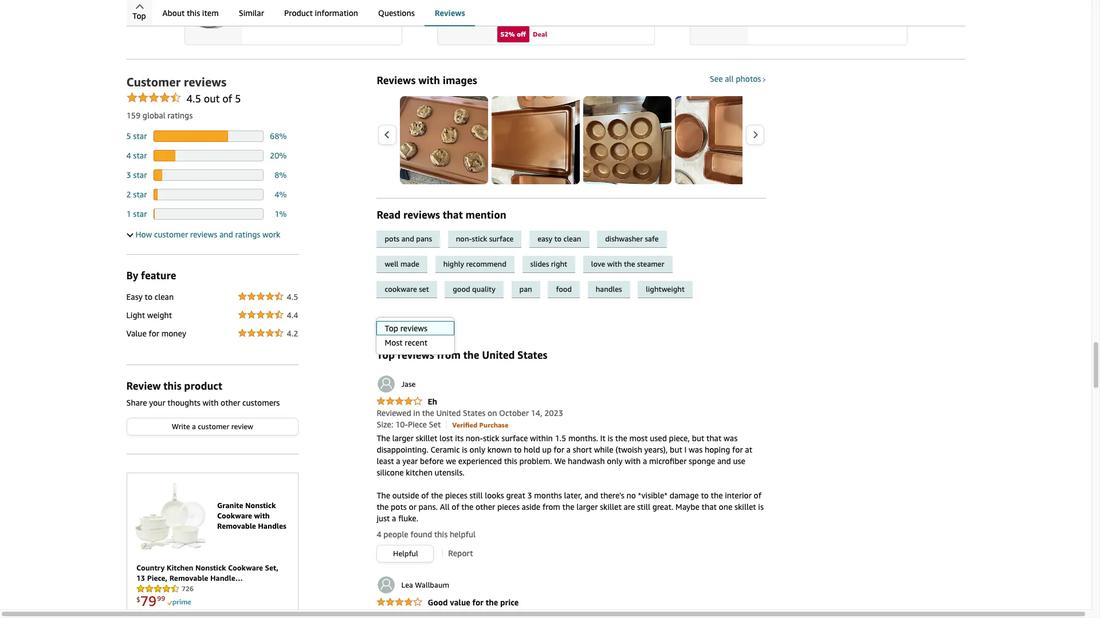 Task type: describe. For each thing, give the bounding box(es) containing it.
1 vertical spatial states
[[463, 408, 486, 418]]

off
[[517, 30, 526, 39]]

out
[[204, 92, 220, 105]]

questions
[[378, 8, 415, 18]]

3 star
[[126, 170, 147, 180]]

recent
[[405, 338, 428, 348]]

we
[[554, 457, 566, 466]]

the down later,
[[562, 502, 574, 512]]

surface inside 'link'
[[489, 235, 514, 244]]

later,
[[564, 491, 583, 501]]

in
[[413, 408, 420, 418]]

2
[[126, 190, 131, 200]]

silicone
[[377, 468, 404, 478]]

1 . from the left
[[265, 12, 268, 24]]

money
[[161, 329, 186, 339]]

and inside pots and pans "link"
[[401, 235, 414, 244]]

0 horizontal spatial still
[[470, 491, 483, 501]]

slides right link
[[522, 256, 583, 273]]

lost
[[439, 434, 453, 443]]

non-stick surface link
[[448, 231, 530, 248]]

4 for 4 star
[[126, 151, 131, 161]]

the right the in
[[422, 408, 434, 418]]

love with the steamer
[[591, 260, 664, 269]]

next image
[[753, 131, 759, 139]]

that inside the larger skillet lost its non-stick surface within 1.5 months. it is the most used piece, but that was disappointing. ceramic is only known to hold up for a short while (twoish years), but i was hoping for at least a year before we experienced this problem. we handwash only with a microfiber sponge and use silicone kitchen utensils.
[[707, 434, 722, 443]]

99 . 99 list:
[[501, 12, 542, 24]]

the inside the larger skillet lost its non-stick surface within 1.5 months. it is the most used piece, but that was disappointing. ceramic is only known to hold up for a short while (twoish years), but i was hoping for at least a year before we experienced this problem. we handwash only with a microfiber sponge and use silicone kitchen utensils.
[[615, 434, 627, 443]]

0 horizontal spatial 3
[[126, 170, 131, 180]]

size:
[[377, 420, 393, 430]]

with inside review this product share your thoughts with other customers
[[203, 398, 219, 408]]

top reviews link
[[377, 321, 455, 336]]

1 star
[[126, 209, 147, 219]]

easy
[[126, 292, 143, 302]]

reviews for top reviews from the united states
[[397, 349, 434, 361]]

handles link
[[588, 281, 638, 299]]

from inside the outside of the pieces still looks great 3 months later, and there's no *visible* damage to the interior of the pots or pans. all of the other pieces aside from the larger skillet are still great. maybe that one skillet is just a fluke.
[[543, 502, 560, 512]]

great
[[506, 491, 525, 501]]

the for the larger skillet lost its non-stick surface within 1.5 months. it is the most used piece, but that was disappointing. ceramic is only known to hold up for a short while (twoish years), but i was hoping for at least a year before we experienced this problem. we handwash only with a microfiber sponge and use silicone kitchen utensils.
[[377, 434, 390, 443]]

1 horizontal spatial united
[[482, 349, 515, 361]]

product information
[[284, 8, 358, 18]]

year
[[402, 457, 418, 466]]

2 99 from the left
[[515, 12, 526, 24]]

dishwasher safe link
[[597, 231, 673, 248]]

images
[[443, 74, 477, 87]]

use
[[733, 457, 745, 466]]

hold
[[524, 445, 540, 455]]

progress bar for 2 star
[[153, 189, 263, 201]]

customer
[[126, 75, 181, 90]]

progress bar for 5 star
[[153, 131, 263, 142]]

most
[[629, 434, 648, 443]]

progress bar for 3 star
[[153, 170, 263, 181]]

*visible*
[[638, 491, 668, 501]]

1% link
[[275, 209, 287, 219]]

stick inside 'link'
[[472, 235, 487, 244]]

great.
[[652, 502, 674, 512]]

report
[[448, 549, 473, 559]]

and inside how customer reviews and ratings work 'dropdown button'
[[219, 230, 233, 240]]

that inside the outside of the pieces still looks great 3 months later, and there's no *visible* damage to the interior of the pots or pans. all of the other pieces aside from the larger skillet are still great. maybe that one skillet is just a fluke.
[[702, 502, 717, 512]]

non- inside the larger skillet lost its non-stick surface within 1.5 months. it is the most used piece, but that was disappointing. ceramic is only known to hold up for a short while (twoish years), but i was hoping for at least a year before we experienced this problem. we handwash only with a microfiber sponge and use silicone kitchen utensils.
[[466, 434, 483, 443]]

good
[[453, 285, 470, 294]]

top for top reviews
[[381, 320, 392, 327]]

pans.
[[419, 502, 438, 512]]

pan
[[519, 285, 532, 294]]

review
[[126, 380, 161, 393]]

list box containing top reviews
[[376, 321, 455, 350]]

star for 4 star
[[133, 151, 147, 161]]

0 horizontal spatial ratings
[[168, 111, 193, 120]]

value for money
[[126, 329, 186, 339]]

top for top reviews from the united states
[[377, 349, 395, 361]]

top reviews from the united states
[[377, 349, 547, 361]]

see
[[710, 74, 723, 84]]

to inside the larger skillet lost its non-stick surface within 1.5 months. it is the most used piece, but that was disappointing. ceramic is only known to hold up for a short while (twoish years), but i was hoping for at least a year before we experienced this problem. we handwash only with a microfiber sponge and use silicone kitchen utensils.
[[514, 445, 522, 455]]

cookware set
[[385, 285, 429, 294]]

fluke.
[[398, 514, 418, 524]]

problem.
[[519, 457, 552, 466]]

hoping
[[705, 445, 730, 455]]

easy
[[538, 235, 552, 244]]

a down the years), on the right of the page
[[643, 457, 647, 466]]

lightweight link
[[638, 281, 698, 299]]

the up all
[[431, 491, 443, 501]]

how customer reviews and ratings work
[[136, 230, 280, 240]]

light weight
[[126, 311, 172, 320]]

pots and pans link
[[377, 231, 448, 248]]

4.5 for 4.5 out of 5
[[187, 92, 201, 105]]

read
[[377, 209, 401, 221]]

68% link
[[270, 131, 287, 141]]

made
[[401, 260, 419, 269]]

work
[[262, 230, 280, 240]]

the outside of the pieces still looks great 3 months later, and there's no *visible* damage to the interior of the pots or pans. all of the other pieces aside from the larger skillet are still great. maybe that one skillet is just a fluke.
[[377, 491, 764, 524]]

1 vertical spatial but
[[670, 445, 682, 455]]

star for 5 star
[[133, 131, 147, 141]]

customer reviews
[[126, 75, 227, 90]]

star for 1 star
[[133, 209, 147, 219]]

share
[[126, 398, 147, 408]]

of right out
[[222, 92, 232, 105]]

top reviews element
[[126, 59, 1100, 619]]

easy to clean
[[538, 235, 581, 244]]

see all photos
[[710, 74, 761, 84]]

1 vertical spatial customer
[[198, 422, 229, 432]]

| image
[[446, 421, 447, 429]]

progress bar for 1 star
[[153, 209, 263, 220]]

it
[[600, 434, 606, 443]]

progress bar for 4 star
[[153, 150, 263, 162]]

and inside the outside of the pieces still looks great 3 months later, and there's no *visible* damage to the interior of the pots or pans. all of the other pieces aside from the larger skillet are still great. maybe that one skillet is just a fluke.
[[585, 491, 598, 501]]

handles
[[596, 285, 622, 294]]

set
[[419, 285, 429, 294]]

1%
[[275, 209, 287, 219]]

the left steamer
[[624, 260, 635, 269]]

0 vertical spatial only
[[470, 445, 485, 455]]

5 star
[[126, 131, 147, 141]]

write
[[172, 422, 190, 432]]

quality
[[472, 285, 496, 294]]

by
[[126, 269, 138, 282]]

easy to clean
[[126, 292, 174, 302]]

of right interior
[[754, 491, 761, 501]]

1 horizontal spatial is
[[608, 434, 613, 443]]

non- inside 'link'
[[456, 235, 472, 244]]

list: inside 99 . 99 list:
[[529, 14, 542, 23]]

4% link
[[275, 190, 287, 200]]

stick inside the larger skillet lost its non-stick surface within 1.5 months. it is the most used piece, but that was disappointing. ceramic is only known to hold up for a short while (twoish years), but i was hoping for at least a year before we experienced this problem. we handwash only with a microfiber sponge and use silicone kitchen utensils.
[[483, 434, 499, 443]]

least
[[377, 457, 394, 466]]

| image
[[442, 550, 443, 558]]

2 horizontal spatial skillet
[[735, 502, 756, 512]]

1 star link
[[126, 209, 147, 219]]

355
[[248, 12, 265, 24]]

1 horizontal spatial skillet
[[600, 502, 622, 512]]

star for 3 star
[[133, 170, 147, 180]]

2023
[[544, 408, 563, 418]]

1,708
[[293, 1, 314, 10]]

at
[[745, 445, 752, 455]]

there's
[[600, 491, 624, 501]]

clean for easy to clean
[[563, 235, 581, 244]]

3 inside the outside of the pieces still looks great 3 months later, and there's no *visible* damage to the interior of the pots or pans. all of the other pieces aside from the larger skillet are still great. maybe that one skillet is just a fluke.
[[527, 491, 532, 501]]

larger inside the outside of the pieces still looks great 3 months later, and there's no *visible* damage to the interior of the pots or pans. all of the other pieces aside from the larger skillet are still great. maybe that one skillet is just a fluke.
[[577, 502, 598, 512]]

purchase
[[479, 421, 508, 430]]

1 horizontal spatial still
[[637, 502, 650, 512]]

deal
[[533, 30, 547, 39]]

this inside the larger skillet lost its non-stick surface within 1.5 months. it is the most used piece, but that was disappointing. ceramic is only known to hold up for a short while (twoish years), but i was hoping for at least a year before we experienced this problem. we handwash only with a microfiber sponge and use silicone kitchen utensils.
[[504, 457, 517, 466]]

non-stick surface
[[456, 235, 514, 244]]

reviews for read reviews that mention
[[403, 209, 440, 221]]

star for 2 star
[[133, 190, 147, 200]]

4.5 for 4.5
[[287, 292, 298, 302]]

good
[[428, 598, 448, 608]]

interior
[[725, 491, 752, 501]]

0 vertical spatial pieces
[[445, 491, 467, 501]]

customers
[[242, 398, 280, 408]]

the left price
[[486, 598, 498, 608]]



Task type: vqa. For each thing, say whether or not it's contained in the screenshot.
top still
yes



Task type: locate. For each thing, give the bounding box(es) containing it.
star up 3 star
[[133, 151, 147, 161]]

0 horizontal spatial 4
[[126, 151, 131, 161]]

item
[[202, 8, 219, 18]]

0 vertical spatial 4
[[126, 151, 131, 161]]

1 horizontal spatial 4
[[377, 530, 381, 540]]

while
[[594, 445, 614, 455]]

love
[[591, 260, 605, 269]]

expand image
[[127, 231, 133, 238]]

5 progress bar from the top
[[153, 209, 263, 220]]

verified
[[452, 421, 478, 430]]

the larger skillet lost its non-stick surface within 1.5 months. it is the most used piece, but that was disappointing. ceramic is only known to hold up for a short while (twoish years), but i was hoping for at least a year before we experienced this problem. we handwash only with a microfiber sponge and use silicone kitchen utensils.
[[377, 434, 752, 478]]

4.5
[[187, 92, 201, 105], [287, 292, 298, 302]]

microfiber
[[649, 457, 687, 466]]

but left i
[[670, 445, 682, 455]]

1 vertical spatial pots
[[391, 502, 407, 512]]

1 horizontal spatial only
[[607, 457, 623, 466]]

jase link
[[377, 375, 416, 394]]

highly recommend link
[[435, 256, 522, 273]]

clean right easy
[[563, 235, 581, 244]]

star up 2 star on the top
[[133, 170, 147, 180]]

up
[[542, 445, 552, 455]]

0 vertical spatial customer
[[154, 230, 188, 240]]

0 horizontal spatial .
[[265, 12, 268, 24]]

clean for easy to clean
[[155, 292, 174, 302]]

4 for 4 people found this helpful
[[377, 530, 381, 540]]

star right 2
[[133, 190, 147, 200]]

4.2
[[287, 329, 298, 339]]

short
[[573, 445, 592, 455]]

people
[[383, 530, 408, 540]]

pots and pans
[[385, 235, 432, 244]]

customer left review
[[198, 422, 229, 432]]

but
[[692, 434, 704, 443], [670, 445, 682, 455]]

1 vertical spatial stick
[[483, 434, 499, 443]]

a left short
[[566, 445, 571, 455]]

0 horizontal spatial but
[[670, 445, 682, 455]]

0 vertical spatial clean
[[563, 235, 581, 244]]

4 progress bar from the top
[[153, 189, 263, 201]]

damage
[[670, 491, 699, 501]]

top for top
[[132, 11, 146, 21]]

1 vertical spatial pieces
[[497, 502, 520, 512]]

68%
[[270, 131, 287, 141]]

experienced
[[458, 457, 502, 466]]

is right one
[[758, 502, 764, 512]]

0 vertical spatial other
[[221, 398, 240, 408]]

1 vertical spatial 4.5
[[287, 292, 298, 302]]

a inside the outside of the pieces still looks great 3 months later, and there's no *visible* damage to the interior of the pots or pans. all of the other pieces aside from the larger skillet are still great. maybe that one skillet is just a fluke.
[[392, 514, 396, 524]]

2 list: from the left
[[529, 14, 542, 23]]

a right "write"
[[192, 422, 196, 432]]

1 star from the top
[[133, 131, 147, 141]]

only
[[470, 445, 485, 455], [607, 457, 623, 466]]

the inside the larger skillet lost its non-stick surface within 1.5 months. it is the most used piece, but that was disappointing. ceramic is only known to hold up for a short while (twoish years), but i was hoping for at least a year before we experienced this problem. we handwash only with a microfiber sponge and use silicone kitchen utensils.
[[377, 434, 390, 443]]

1 horizontal spatial customer
[[198, 422, 229, 432]]

photos
[[736, 74, 761, 84]]

10-
[[395, 420, 408, 430]]

thoughts
[[167, 398, 200, 408]]

the left outside
[[377, 491, 390, 501]]

list:
[[282, 14, 295, 23], [529, 14, 542, 23]]

united
[[482, 349, 515, 361], [436, 408, 461, 418]]

pots inside pots and pans "link"
[[385, 235, 400, 244]]

1 vertical spatial other
[[476, 502, 495, 512]]

non- down verified purchase
[[466, 434, 483, 443]]

that
[[443, 209, 463, 221], [707, 434, 722, 443], [702, 502, 717, 512]]

1 vertical spatial clean
[[155, 292, 174, 302]]

reviews up previous image
[[377, 74, 416, 87]]

still right the are
[[637, 502, 650, 512]]

1 horizontal spatial .
[[512, 12, 515, 24]]

5 up 4 star
[[126, 131, 131, 141]]

other inside review this product share your thoughts with other customers
[[221, 398, 240, 408]]

14,
[[531, 408, 542, 418]]

good value for the price link
[[377, 598, 519, 608]]

1 99 from the left
[[501, 12, 512, 24]]

1 horizontal spatial 99
[[515, 12, 526, 24]]

1 the from the top
[[377, 434, 390, 443]]

helpful link
[[377, 546, 433, 563]]

1 horizontal spatial reviews
[[435, 8, 465, 18]]

utensils.
[[435, 468, 465, 478]]

0 vertical spatial non-
[[456, 235, 472, 244]]

4 star from the top
[[133, 190, 147, 200]]

0 vertical spatial 4.5
[[187, 92, 201, 105]]

this up thoughts
[[163, 380, 181, 393]]

reviews for customer reviews
[[184, 75, 227, 90]]

with down product
[[203, 398, 219, 408]]

0 vertical spatial larger
[[392, 434, 414, 443]]

1 horizontal spatial other
[[476, 502, 495, 512]]

list: $395.00
[[282, 14, 324, 23]]

larger inside the larger skillet lost its non-stick surface within 1.5 months. it is the most used piece, but that was disappointing. ceramic is only known to hold up for a short while (twoish years), but i was hoping for at least a year before we experienced this problem. we handwash only with a microfiber sponge and use silicone kitchen utensils.
[[392, 434, 414, 443]]

1 vertical spatial list
[[400, 96, 1100, 185]]

reviewed in the united states on october 14, 2023
[[377, 408, 563, 418]]

0 vertical spatial was
[[724, 434, 738, 443]]

1 list: from the left
[[282, 14, 295, 23]]

about this item
[[162, 8, 219, 18]]

0 horizontal spatial states
[[463, 408, 486, 418]]

0 horizontal spatial skillet
[[416, 434, 437, 443]]

2 progress bar from the top
[[153, 150, 263, 162]]

other inside the outside of the pieces still looks great 3 months later, and there's no *visible* damage to the interior of the pots or pans. all of the other pieces aside from the larger skillet are still great. maybe that one skillet is just a fluke.
[[476, 502, 495, 512]]

1 vertical spatial united
[[436, 408, 461, 418]]

1,708 link
[[244, 1, 314, 11]]

4
[[126, 151, 131, 161], [377, 530, 381, 540]]

3 up aside
[[527, 491, 532, 501]]

0 vertical spatial from
[[437, 349, 461, 361]]

4.5 up the 4.4
[[287, 292, 298, 302]]

0 vertical spatial the
[[377, 434, 390, 443]]

pots down the read
[[385, 235, 400, 244]]

52%
[[501, 30, 515, 39]]

before
[[420, 457, 444, 466]]

(twoish
[[616, 445, 642, 455]]

skillet down set
[[416, 434, 437, 443]]

value
[[126, 329, 147, 339]]

1 vertical spatial the
[[377, 491, 390, 501]]

0 horizontal spatial 99
[[501, 12, 512, 24]]

a
[[192, 422, 196, 432], [566, 445, 571, 455], [396, 457, 400, 466], [643, 457, 647, 466], [392, 514, 396, 524]]

reviews inside top reviews element
[[377, 74, 416, 87]]

0 vertical spatial surface
[[489, 235, 514, 244]]

this left the "item"
[[187, 8, 200, 18]]

disappointing.
[[377, 445, 429, 455]]

the up (twoish
[[615, 434, 627, 443]]

ratings left work
[[235, 230, 260, 240]]

but right piece,
[[692, 434, 704, 443]]

progress bar
[[153, 131, 263, 142], [153, 150, 263, 162], [153, 170, 263, 181], [153, 189, 263, 201], [153, 209, 263, 220]]

0 horizontal spatial 5
[[126, 131, 131, 141]]

value
[[450, 598, 470, 608]]

top for top reviews most recent
[[385, 324, 398, 333]]

pan link
[[511, 281, 548, 299]]

star up 4 star
[[133, 131, 147, 141]]

and left 'pans'
[[401, 235, 414, 244]]

list box
[[376, 321, 455, 350]]

from down the months
[[543, 502, 560, 512]]

this inside review this product share your thoughts with other customers
[[163, 380, 181, 393]]

is down its
[[462, 445, 468, 455]]

customer
[[154, 230, 188, 240], [198, 422, 229, 432]]

love with the steamer link
[[583, 256, 678, 273]]

and left work
[[219, 230, 233, 240]]

write a customer review
[[172, 422, 253, 432]]

0 horizontal spatial only
[[470, 445, 485, 455]]

0 vertical spatial states
[[517, 349, 547, 361]]

is right it
[[608, 434, 613, 443]]

1 vertical spatial 5
[[126, 131, 131, 141]]

4.5 left out
[[187, 92, 201, 105]]

1 vertical spatial 4
[[377, 530, 381, 540]]

with right love
[[607, 260, 622, 269]]

reviews
[[184, 75, 227, 90], [403, 209, 440, 221], [190, 230, 217, 240], [394, 320, 415, 327], [400, 324, 428, 333], [397, 349, 434, 361]]

known
[[487, 445, 512, 455]]

well made
[[385, 260, 419, 269]]

your
[[149, 398, 165, 408]]

other
[[221, 398, 240, 408], [476, 502, 495, 512]]

1 horizontal spatial from
[[543, 502, 560, 512]]

0 horizontal spatial united
[[436, 408, 461, 418]]

food link
[[548, 281, 588, 299]]

other up review
[[221, 398, 240, 408]]

lea wallbaum
[[401, 581, 449, 590]]

a right just
[[392, 514, 396, 524]]

0 vertical spatial reviews
[[435, 8, 465, 18]]

0 horizontal spatial reviews
[[377, 74, 416, 87]]

reviews with images
[[377, 74, 477, 87]]

are
[[624, 502, 635, 512]]

pots down outside
[[391, 502, 407, 512]]

surface down mention
[[489, 235, 514, 244]]

that left mention
[[443, 209, 463, 221]]

customer right 'how'
[[154, 230, 188, 240]]

most recent link
[[377, 336, 455, 350]]

this
[[187, 8, 200, 18], [163, 380, 181, 393], [504, 457, 517, 466], [434, 530, 448, 540]]

2 . from the left
[[512, 12, 515, 24]]

read reviews that mention
[[377, 209, 506, 221]]

reviews for top reviews
[[394, 320, 415, 327]]

list inside top reviews element
[[400, 96, 1100, 185]]

3 up 2
[[126, 170, 131, 180]]

pieces up all
[[445, 491, 467, 501]]

0 vertical spatial is
[[608, 434, 613, 443]]

list: up the "deal"
[[529, 14, 542, 23]]

0 vertical spatial 5
[[235, 92, 241, 105]]

previous image
[[384, 131, 390, 139]]

and down hoping
[[717, 457, 731, 466]]

verified purchase
[[452, 421, 508, 430]]

1 vertical spatial surface
[[502, 434, 528, 443]]

reviews inside top reviews most recent
[[400, 324, 428, 333]]

the down "size:"
[[377, 434, 390, 443]]

0 horizontal spatial clean
[[155, 292, 174, 302]]

0 horizontal spatial list:
[[282, 14, 295, 23]]

the for the outside of the pieces still looks great 3 months later, and there's no *visible* damage to the interior of the pots or pans. all of the other pieces aside from the larger skillet are still great. maybe that one skillet is just a fluke.
[[377, 491, 390, 501]]

1 horizontal spatial list:
[[529, 14, 542, 23]]

with inside the larger skillet lost its non-stick surface within 1.5 months. it is the most used piece, but that was disappointing. ceramic is only known to hold up for a short while (twoish years), but i was hoping for at least a year before we experienced this problem. we handwash only with a microfiber sponge and use silicone kitchen utensils.
[[625, 457, 641, 466]]

2 vertical spatial that
[[702, 502, 717, 512]]

that up hoping
[[707, 434, 722, 443]]

0 horizontal spatial other
[[221, 398, 240, 408]]

0 horizontal spatial is
[[462, 445, 468, 455]]

4 up 3 star
[[126, 151, 131, 161]]

5 right out
[[235, 92, 241, 105]]

the up one
[[711, 491, 723, 501]]

1 horizontal spatial larger
[[577, 502, 598, 512]]

customer inside 'dropdown button'
[[154, 230, 188, 240]]

was right i
[[689, 445, 703, 455]]

maybe
[[676, 502, 700, 512]]

0 vertical spatial 3
[[126, 170, 131, 180]]

1 vertical spatial that
[[707, 434, 722, 443]]

top inside top reviews most recent
[[385, 324, 398, 333]]

0 horizontal spatial was
[[689, 445, 703, 455]]

1 horizontal spatial was
[[724, 434, 738, 443]]

1 horizontal spatial ratings
[[235, 230, 260, 240]]

0 horizontal spatial larger
[[392, 434, 414, 443]]

1 horizontal spatial pieces
[[497, 502, 520, 512]]

$ 355 .
[[244, 12, 268, 24]]

surface up "known"
[[502, 434, 528, 443]]

20%
[[270, 151, 287, 161]]

2 vertical spatial is
[[758, 502, 764, 512]]

list containing 355
[[149, 0, 1100, 45]]

. right similar
[[265, 12, 268, 24]]

lea
[[401, 581, 413, 590]]

3 star from the top
[[133, 170, 147, 180]]

clean up weight
[[155, 292, 174, 302]]

skillet down there's
[[600, 502, 622, 512]]

that left one
[[702, 502, 717, 512]]

0 vertical spatial still
[[470, 491, 483, 501]]

1 vertical spatial reviews
[[377, 74, 416, 87]]

1 horizontal spatial but
[[692, 434, 704, 443]]

pieces down great
[[497, 502, 520, 512]]

larger down later,
[[577, 502, 598, 512]]

this down "known"
[[504, 457, 517, 466]]

52% off
[[501, 30, 526, 39]]

0 vertical spatial united
[[482, 349, 515, 361]]

1 vertical spatial is
[[462, 445, 468, 455]]

0 horizontal spatial pieces
[[445, 491, 467, 501]]

1 vertical spatial larger
[[577, 502, 598, 512]]

0 horizontal spatial 4.5
[[187, 92, 201, 105]]

1 vertical spatial ratings
[[235, 230, 260, 240]]

the right most recent link
[[463, 349, 479, 361]]

4 down just
[[377, 530, 381, 540]]

only down while
[[607, 457, 623, 466]]

and
[[219, 230, 233, 240], [401, 235, 414, 244], [717, 457, 731, 466], [585, 491, 598, 501]]

stick down mention
[[472, 235, 487, 244]]

1 vertical spatial only
[[607, 457, 623, 466]]

1 progress bar from the top
[[153, 131, 263, 142]]

larger up disappointing.
[[392, 434, 414, 443]]

1 horizontal spatial 3
[[527, 491, 532, 501]]

surface inside the larger skillet lost its non-stick surface within 1.5 months. it is the most used piece, but that was disappointing. ceramic is only known to hold up for a short while (twoish years), but i was hoping for at least a year before we experienced this problem. we handwash only with a microfiber sponge and use silicone kitchen utensils.
[[502, 434, 528, 443]]

1 vertical spatial was
[[689, 445, 703, 455]]

good quality
[[453, 285, 496, 294]]

1 horizontal spatial states
[[517, 349, 547, 361]]

1 vertical spatial from
[[543, 502, 560, 512]]

0 vertical spatial that
[[443, 209, 463, 221]]

ratings inside 'dropdown button'
[[235, 230, 260, 240]]

. up "52% off" in the left of the page
[[512, 12, 515, 24]]

list: down "1,708" link
[[282, 14, 295, 23]]

with
[[418, 74, 440, 87], [607, 260, 622, 269], [203, 398, 219, 408], [625, 457, 641, 466]]

is inside the outside of the pieces still looks great 3 months later, and there's no *visible* damage to the interior of the pots or pans. all of the other pieces aside from the larger skillet are still great. maybe that one skillet is just a fluke.
[[758, 502, 764, 512]]

top reviews option
[[376, 321, 455, 336]]

0 horizontal spatial from
[[437, 349, 461, 361]]

the right all
[[461, 502, 473, 512]]

list
[[149, 0, 1100, 45], [400, 96, 1100, 185]]

well
[[385, 260, 399, 269]]

of right all
[[452, 502, 459, 512]]

skillet down interior
[[735, 502, 756, 512]]

0 vertical spatial but
[[692, 434, 704, 443]]

1 horizontal spatial clean
[[563, 235, 581, 244]]

1 vertical spatial still
[[637, 502, 650, 512]]

reviews for top reviews most recent
[[400, 324, 428, 333]]

159 global ratings
[[126, 111, 193, 120]]

stick down purchase
[[483, 434, 499, 443]]

still left 'looks'
[[470, 491, 483, 501]]

$
[[244, 13, 248, 21]]

and inside the larger skillet lost its non-stick surface within 1.5 months. it is the most used piece, but that was disappointing. ceramic is only known to hold up for a short while (twoish years), but i was hoping for at least a year before we experienced this problem. we handwash only with a microfiber sponge and use silicone kitchen utensils.
[[717, 457, 731, 466]]

pots inside the outside of the pieces still looks great 3 months later, and there's no *visible* damage to the interior of the pots or pans. all of the other pieces aside from the larger skillet are still great. maybe that one skillet is just a fluke.
[[391, 502, 407, 512]]

dropdown image
[[445, 321, 451, 326]]

2 the from the top
[[377, 491, 390, 501]]

5 star from the top
[[133, 209, 147, 219]]

set
[[429, 420, 441, 430]]

2 horizontal spatial is
[[758, 502, 764, 512]]

jase
[[401, 380, 416, 389]]

and right later,
[[585, 491, 598, 501]]

0 vertical spatial stick
[[472, 235, 487, 244]]

star right 1
[[133, 209, 147, 219]]

by feature
[[126, 269, 176, 282]]

most
[[385, 338, 403, 348]]

reviews for reviews with images
[[377, 74, 416, 87]]

reviews right the questions at the left top
[[435, 8, 465, 18]]

a left year
[[396, 457, 400, 466]]

99 up 52%
[[501, 12, 512, 24]]

from down dropdown icon
[[437, 349, 461, 361]]

0 vertical spatial pots
[[385, 235, 400, 244]]

the inside the outside of the pieces still looks great 3 months later, and there's no *visible* damage to the interior of the pots or pans. all of the other pieces aside from the larger skillet are still great. maybe that one skillet is just a fluke.
[[377, 491, 390, 501]]

to inside the outside of the pieces still looks great 3 months later, and there's no *visible* damage to the interior of the pots or pans. all of the other pieces aside from the larger skillet are still great. maybe that one skillet is just a fluke.
[[701, 491, 709, 501]]

price
[[500, 598, 519, 608]]

all
[[725, 74, 734, 84]]

right
[[551, 260, 567, 269]]

with left images
[[418, 74, 440, 87]]

easy to clean link
[[530, 231, 597, 248]]

helpful
[[450, 530, 476, 540]]

skillet inside the larger skillet lost its non-stick surface within 1.5 months. it is the most used piece, but that was disappointing. ceramic is only known to hold up for a short while (twoish years), but i was hoping for at least a year before we experienced this problem. we handwash only with a microfiber sponge and use silicone kitchen utensils.
[[416, 434, 437, 443]]

8%
[[275, 170, 287, 180]]

size: 10-piece set
[[377, 420, 441, 430]]

99 up the off
[[515, 12, 526, 24]]

cookware set link
[[377, 281, 445, 299]]

was up hoping
[[724, 434, 738, 443]]

0 vertical spatial ratings
[[168, 111, 193, 120]]

only up the experienced
[[470, 445, 485, 455]]

handwash
[[568, 457, 605, 466]]

2 star from the top
[[133, 151, 147, 161]]

1 horizontal spatial 4.5
[[287, 292, 298, 302]]

reviews for reviews
[[435, 8, 465, 18]]

with down (twoish
[[625, 457, 641, 466]]

review
[[231, 422, 253, 432]]

reviews inside how customer reviews and ratings work 'dropdown button'
[[190, 230, 217, 240]]

or
[[409, 502, 417, 512]]

other down 'looks'
[[476, 502, 495, 512]]

1 vertical spatial 3
[[527, 491, 532, 501]]

october
[[499, 408, 529, 418]]

surface
[[489, 235, 514, 244], [502, 434, 528, 443]]

stick
[[472, 235, 487, 244], [483, 434, 499, 443]]

steamer
[[637, 260, 664, 269]]

0 horizontal spatial customer
[[154, 230, 188, 240]]

this up | image in the left bottom of the page
[[434, 530, 448, 540]]

ratings right global
[[168, 111, 193, 120]]

of
[[222, 92, 232, 105], [421, 491, 429, 501], [754, 491, 761, 501], [452, 502, 459, 512]]

3 progress bar from the top
[[153, 170, 263, 181]]

1 horizontal spatial 5
[[235, 92, 241, 105]]

non- up highly
[[456, 235, 472, 244]]

the up just
[[377, 502, 389, 512]]

of up pans.
[[421, 491, 429, 501]]



